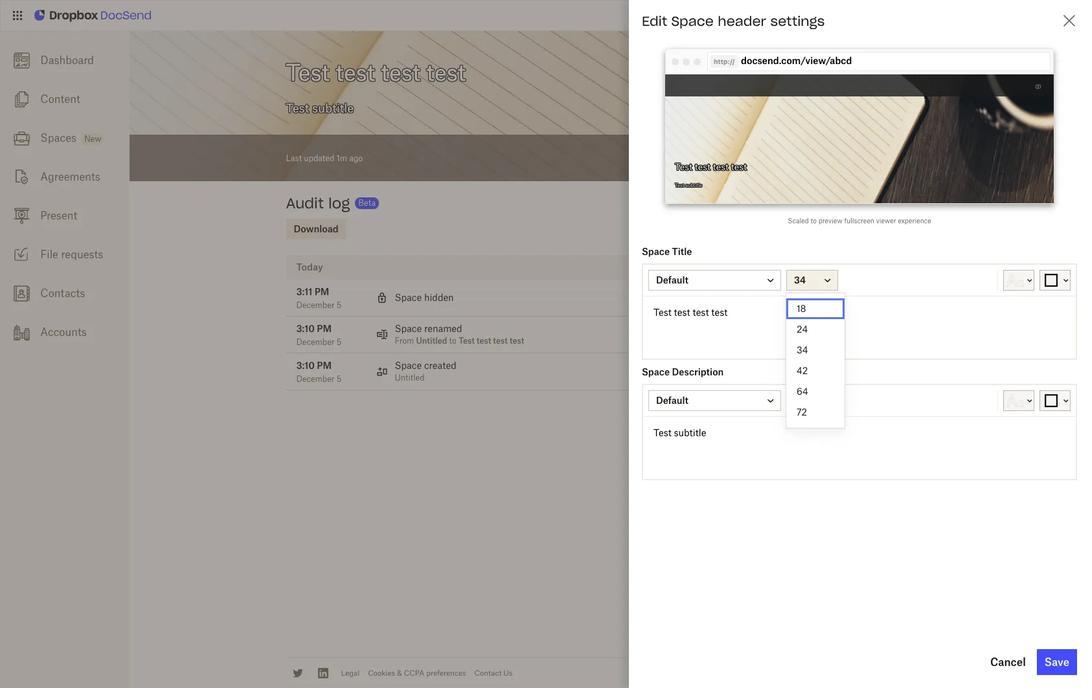 Task type: locate. For each thing, give the bounding box(es) containing it.
cancel
[[990, 656, 1026, 669]]

james peterson james.peterson1902@gmail.com
[[752, 286, 872, 309], [752, 323, 872, 346], [752, 360, 872, 383]]

last updated 1m ago
[[286, 153, 363, 163]]

james peterson james.peterson1902@gmail.com up 24 on the right top
[[752, 286, 872, 309]]

us
[[504, 669, 513, 678]]

pm
[[315, 286, 329, 297], [317, 323, 332, 334], [317, 360, 332, 371]]

preview
[[819, 217, 843, 225]]

beta
[[358, 198, 376, 208]]

test up test subtitle on the top of page
[[675, 161, 692, 172]]

experience
[[898, 217, 931, 225]]

audit log
[[286, 194, 350, 212]]

title
[[672, 246, 692, 257]]

0 vertical spatial test
[[675, 161, 692, 172]]

december
[[296, 301, 335, 310], [296, 337, 335, 347], [296, 374, 335, 384]]

2 default button from the top
[[648, 391, 781, 411]]

3 james peterson james.peterson1902@gmail.com from the top
[[752, 360, 872, 383]]

2 3:10 pm december 5 from the top
[[296, 360, 341, 384]]

to right the scaled
[[811, 217, 817, 225]]

34 inside popup button
[[794, 275, 806, 286]]

1 5 from the top
[[337, 301, 341, 310]]

3:10 pm december 5 for space renamed
[[296, 323, 341, 347]]

save button
[[1037, 650, 1077, 676]]

default button down title
[[648, 270, 781, 291]]

default
[[656, 275, 689, 286], [656, 395, 689, 406]]

1 james peterson james.peterson1902@gmail.com from the top
[[752, 286, 872, 309]]

share
[[895, 152, 925, 165]]

default button down the description
[[648, 391, 781, 411]]

0 horizontal spatial to
[[449, 336, 457, 346]]

space description element
[[632, 367, 1087, 481]]

peterson for 3:10 pm
[[781, 360, 819, 371]]

34 button
[[786, 270, 838, 291]]

default button inside the space description element
[[648, 391, 781, 411]]

created
[[424, 360, 457, 371]]

1 default from the top
[[656, 275, 689, 286]]

2 peterson from the top
[[781, 323, 819, 334]]

3 james.peterson1902@gmail.com from the top
[[752, 373, 872, 383]]

space left hidden
[[395, 292, 422, 303]]

default down space description on the right bottom of page
[[656, 395, 689, 406]]

james.peterson1902@gmail.com down 34 popup button
[[752, 299, 872, 309]]

dashboard link
[[0, 41, 130, 80]]

1 vertical spatial untitled
[[395, 373, 425, 383]]

0 vertical spatial pm
[[315, 286, 329, 297]]

james left 42
[[752, 360, 778, 371]]

1 peterson from the top
[[781, 286, 819, 297]]

1 vertical spatial peterson
[[781, 323, 819, 334]]

2 vertical spatial pm
[[317, 360, 332, 371]]

space for space created untitled
[[395, 360, 422, 371]]

untitled inside space renamed from untitled to test test test test
[[416, 336, 447, 346]]

close image
[[1062, 13, 1077, 29]]

download button
[[286, 219, 346, 240]]

1 vertical spatial 3:10
[[296, 360, 315, 371]]

space right edit
[[671, 13, 714, 29]]

1 vertical spatial pm
[[317, 323, 332, 334]]

cookies & ccpa preferences link
[[368, 669, 466, 678]]

2 vertical spatial james peterson james.peterson1902@gmail.com
[[752, 360, 872, 383]]

2 vertical spatial peterson
[[781, 360, 819, 371]]

5
[[337, 301, 341, 310], [337, 337, 341, 347], [337, 374, 341, 384]]

2 vertical spatial 5
[[337, 374, 341, 384]]

agreements
[[40, 170, 100, 183]]

3 james from the top
[[752, 360, 778, 371]]

0 vertical spatial 3:10 pm december 5
[[296, 323, 341, 347]]

space up from
[[395, 323, 422, 334]]

space created untitled
[[395, 360, 457, 383]]

viewer
[[876, 217, 896, 225]]

1 vertical spatial james.peterson1902@gmail.com
[[752, 336, 872, 346]]

download
[[294, 223, 339, 234]]

subtitle
[[685, 183, 702, 188]]

2 vertical spatial test
[[459, 336, 475, 346]]

space description
[[642, 367, 724, 378]]

agreements link
[[0, 157, 130, 196]]

1 december from the top
[[296, 301, 335, 310]]

18
[[797, 303, 806, 314]]

1 vertical spatial to
[[449, 336, 457, 346]]

accounts
[[40, 326, 87, 339]]

james.peterson1902@gmail.com
[[752, 299, 872, 309], [752, 336, 872, 346], [752, 373, 872, 383]]

1 3:10 pm december 5 from the top
[[296, 323, 341, 347]]

hidden
[[424, 292, 454, 303]]

sidebar documents image
[[13, 91, 29, 107]]

james peterson james.peterson1902@gmail.com for 3:11 pm
[[752, 286, 872, 309]]

december inside '3:11 pm december 5'
[[296, 301, 335, 310]]

share button
[[888, 145, 933, 171]]

3 december from the top
[[296, 374, 335, 384]]

to down renamed
[[449, 336, 457, 346]]

0 vertical spatial to
[[811, 217, 817, 225]]

james.peterson1902@gmail.com up 64
[[752, 373, 872, 383]]

untitled down renamed
[[416, 336, 447, 346]]

james left 34 popup button
[[752, 286, 778, 297]]

0 vertical spatial default button
[[648, 270, 781, 291]]

to
[[811, 217, 817, 225], [449, 336, 457, 346]]

default for description
[[656, 395, 689, 406]]

contact us link
[[475, 669, 513, 678]]

peterson for 3:11 pm
[[781, 286, 819, 297]]

spaces new
[[40, 131, 101, 144]]

1 horizontal spatial to
[[811, 217, 817, 225]]

test for test test test test
[[675, 161, 692, 172]]

pm for space created
[[317, 360, 332, 371]]

space inside space renamed from untitled to test test test test
[[395, 323, 422, 334]]

sidebar present image
[[13, 208, 29, 224]]

james peterson james.peterson1902@gmail.com up 64
[[752, 360, 872, 383]]

2 vertical spatial december
[[296, 374, 335, 384]]

from
[[395, 336, 414, 346]]

0 vertical spatial james peterson james.peterson1902@gmail.com
[[752, 286, 872, 309]]

1 vertical spatial 5
[[337, 337, 341, 347]]

0 vertical spatial 3:10
[[296, 323, 315, 334]]

1 3:10 from the top
[[296, 323, 315, 334]]

peterson
[[781, 286, 819, 297], [781, 323, 819, 334], [781, 360, 819, 371]]

test
[[695, 161, 711, 172], [713, 161, 729, 172], [731, 161, 747, 172], [477, 336, 491, 346], [493, 336, 508, 346], [510, 336, 524, 346]]

james.peterson1902@gmail.com down 24 on the right top
[[752, 336, 872, 346]]

1 default button from the top
[[648, 270, 781, 291]]

1 vertical spatial default button
[[648, 391, 781, 411]]

3 peterson from the top
[[781, 360, 819, 371]]

1 vertical spatial december
[[296, 337, 335, 347]]

james for 3:10 pm
[[752, 360, 778, 371]]

peterson up 64
[[781, 360, 819, 371]]

untitled down created
[[395, 373, 425, 383]]

space left title
[[642, 246, 670, 257]]

dig_icon comment image
[[1034, 83, 1042, 91]]

34 up "18"
[[794, 275, 806, 286]]

cookies & ccpa preferences
[[368, 669, 466, 678]]

2 default from the top
[[656, 395, 689, 406]]

1 vertical spatial test
[[675, 183, 684, 188]]

peterson down "18"
[[781, 323, 819, 334]]

3:11
[[296, 286, 312, 297]]

2 james peterson james.peterson1902@gmail.com from the top
[[752, 323, 872, 346]]

space
[[671, 13, 714, 29], [642, 246, 670, 257], [395, 292, 422, 303], [395, 323, 422, 334], [395, 360, 422, 371], [642, 367, 670, 378]]

0 vertical spatial 34
[[794, 275, 806, 286]]

untitled
[[416, 336, 447, 346], [395, 373, 425, 383]]

last
[[286, 153, 302, 163]]

james.peterson1902@gmail.com for 3:10 pm
[[752, 373, 872, 383]]

0 vertical spatial james
[[752, 286, 778, 297]]

0 vertical spatial default
[[656, 275, 689, 286]]

contacts
[[40, 287, 85, 300]]

sidebar ndas image
[[13, 169, 29, 185]]

default inside space title element
[[656, 275, 689, 286]]

1m
[[337, 153, 347, 163]]

0 vertical spatial untitled
[[416, 336, 447, 346]]

34
[[794, 275, 806, 286], [797, 345, 808, 356]]

2 december from the top
[[296, 337, 335, 347]]

space renamed from untitled to test test test test
[[395, 323, 524, 346]]

3 5 from the top
[[337, 374, 341, 384]]

test left subtitle on the right top of page
[[675, 183, 684, 188]]

0 vertical spatial james.peterson1902@gmail.com
[[752, 299, 872, 309]]

space down from
[[395, 360, 422, 371]]

1 vertical spatial default
[[656, 395, 689, 406]]

0 vertical spatial 5
[[337, 301, 341, 310]]

34 up 42
[[797, 345, 808, 356]]

3:10 pm december 5
[[296, 323, 341, 347], [296, 360, 341, 384]]

cookies
[[368, 669, 395, 678]]

default for title
[[656, 275, 689, 286]]

2 3:10 from the top
[[296, 360, 315, 371]]

1 james from the top
[[752, 286, 778, 297]]

accounts link
[[0, 313, 130, 352]]

default button
[[648, 270, 781, 291], [648, 391, 781, 411]]

test down renamed
[[459, 336, 475, 346]]

1 vertical spatial james
[[752, 323, 778, 334]]

james peterson james.peterson1902@gmail.com down "18"
[[752, 323, 872, 346]]

1 vertical spatial 3:10 pm december 5
[[296, 360, 341, 384]]

Text text field
[[643, 297, 1076, 359]]

content
[[40, 93, 80, 106]]

2 5 from the top
[[337, 337, 341, 347]]

1 vertical spatial james peterson james.peterson1902@gmail.com
[[752, 323, 872, 346]]

ccpa
[[404, 669, 425, 678]]

peterson up "18"
[[781, 286, 819, 297]]

space for space title
[[642, 246, 670, 257]]

sidebar accounts image
[[13, 324, 29, 341]]

test inside space renamed from untitled to test test test test
[[459, 336, 475, 346]]

preferences
[[426, 669, 466, 678]]

space inside space created untitled
[[395, 360, 422, 371]]

test
[[675, 161, 692, 172], [675, 183, 684, 188], [459, 336, 475, 346]]

3:10
[[296, 323, 315, 334], [296, 360, 315, 371]]

james left 24 on the right top
[[752, 323, 778, 334]]

0 vertical spatial december
[[296, 301, 335, 310]]

james
[[752, 286, 778, 297], [752, 323, 778, 334], [752, 360, 778, 371]]

default down space title
[[656, 275, 689, 286]]

log
[[328, 194, 350, 212]]

legal
[[341, 669, 360, 678]]

1 vertical spatial 34
[[797, 345, 808, 356]]

2 vertical spatial james.peterson1902@gmail.com
[[752, 373, 872, 383]]

renamed
[[424, 323, 462, 334]]

home image
[[744, 150, 759, 165]]

0 vertical spatial peterson
[[781, 286, 819, 297]]

space left the description
[[642, 367, 670, 378]]

audit
[[286, 194, 324, 212]]

1 james.peterson1902@gmail.com from the top
[[752, 299, 872, 309]]

2 vertical spatial james
[[752, 360, 778, 371]]

default inside the space description element
[[656, 395, 689, 406]]

fullscreen
[[844, 217, 874, 225]]

present link
[[0, 196, 130, 235]]



Task type: describe. For each thing, give the bounding box(es) containing it.
default button for space title
[[648, 270, 781, 291]]

file requests link
[[0, 235, 130, 274]]

sidebar spaces image
[[13, 130, 29, 146]]

42
[[797, 365, 808, 376]]

&
[[397, 669, 402, 678]]

to inside space renamed from untitled to test test test test
[[449, 336, 457, 346]]

space for space description
[[642, 367, 670, 378]]

legal link
[[341, 669, 360, 678]]

to inside 'edit space header settings' dialog
[[811, 217, 817, 225]]

contacts link
[[0, 274, 130, 313]]

file
[[40, 248, 58, 261]]

3:10 for space renamed
[[296, 323, 315, 334]]

content link
[[0, 80, 130, 119]]

james peterson james.peterson1902@gmail.com for 3:10 pm
[[752, 360, 872, 383]]

new
[[84, 134, 101, 144]]

space title element
[[632, 246, 1087, 428]]

updated
[[304, 153, 335, 163]]

spaces
[[40, 131, 76, 144]]

3:11 pm december 5
[[296, 286, 341, 310]]

sidebar contacts image
[[13, 286, 29, 302]]

3:10 pm december 5 for space created
[[296, 360, 341, 384]]

5 for space created
[[337, 374, 341, 384]]

description
[[672, 367, 724, 378]]

today
[[296, 262, 323, 273]]

3:10 for space created
[[296, 360, 315, 371]]

james for 3:11 pm
[[752, 286, 778, 297]]

space title
[[642, 246, 692, 257]]

test test test test
[[675, 161, 747, 172]]

space hidden
[[395, 292, 454, 303]]

Text text field
[[643, 417, 1076, 479]]

space for space hidden
[[395, 292, 422, 303]]

receive image
[[13, 247, 29, 263]]

72
[[797, 407, 807, 418]]

pm for space renamed
[[317, 323, 332, 334]]

24
[[797, 324, 808, 335]]

edit
[[642, 13, 667, 29]]

space for space renamed from untitled to test test test test
[[395, 323, 422, 334]]

ago
[[349, 153, 363, 163]]

december for space created
[[296, 374, 335, 384]]

contact us
[[475, 669, 513, 678]]

scaled
[[788, 217, 809, 225]]

december for space renamed
[[296, 337, 335, 347]]

scaled to preview fullscreen viewer experience
[[788, 217, 931, 225]]

requests
[[61, 248, 103, 261]]

5 inside '3:11 pm december 5'
[[337, 301, 341, 310]]

pm inside '3:11 pm december 5'
[[315, 286, 329, 297]]

header
[[718, 13, 766, 29]]

sidebar dashboard image
[[13, 52, 29, 69]]

edit space header settings dialog
[[629, 0, 1090, 689]]

untitled inside space created untitled
[[395, 373, 425, 383]]

contact
[[475, 669, 502, 678]]

edit space header settings
[[642, 13, 825, 29]]

present
[[40, 209, 77, 222]]

dashboard
[[40, 54, 94, 67]]

5 for space renamed
[[337, 337, 341, 347]]

settings
[[771, 13, 825, 29]]

james.peterson1902@gmail.com for 3:11 pm
[[752, 299, 872, 309]]

docsend.com/view/abcd
[[741, 55, 852, 66]]

audit log image
[[765, 150, 780, 165]]

cancel button
[[983, 650, 1034, 676]]

file requests
[[40, 248, 103, 261]]

default button for space description
[[648, 391, 781, 411]]

2 james.peterson1902@gmail.com from the top
[[752, 336, 872, 346]]

test subtitle
[[675, 183, 702, 188]]

save
[[1045, 656, 1069, 669]]

64
[[797, 386, 808, 397]]

test for test subtitle
[[675, 183, 684, 188]]

2 james from the top
[[752, 323, 778, 334]]



Task type: vqa. For each thing, say whether or not it's contained in the screenshot.
bottommost to
yes



